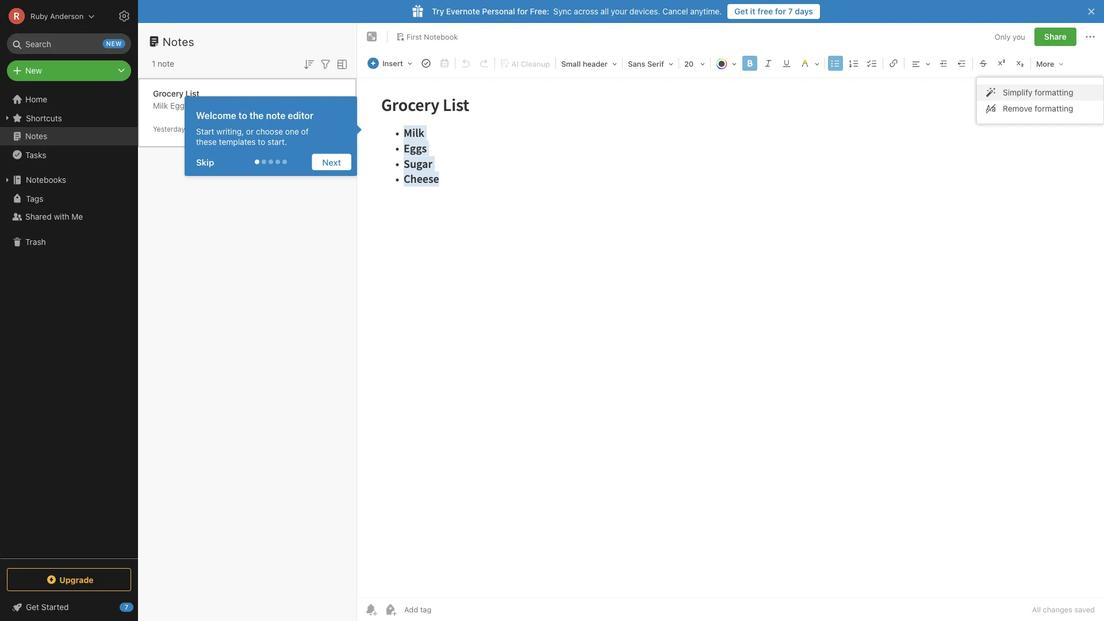 Task type: describe. For each thing, give the bounding box(es) containing it.
shared with me
[[25, 212, 83, 222]]

settings image
[[117, 9, 131, 23]]

get it free for 7 days
[[735, 7, 814, 16]]

remove formatting
[[1004, 104, 1074, 113]]

note window element
[[357, 23, 1105, 621]]

all changes saved
[[1033, 606, 1096, 614]]

add tag image
[[384, 603, 398, 617]]

tags button
[[0, 189, 138, 208]]

Heading level field
[[558, 55, 621, 72]]

Note Editor text field
[[357, 78, 1105, 598]]

it
[[751, 7, 756, 16]]

Font size field
[[681, 55, 709, 72]]

free:
[[530, 7, 550, 16]]

welcome to the note editor start writing, or choose one of these templates to start.
[[196, 110, 314, 146]]

0 horizontal spatial note
[[158, 59, 174, 68]]

share button
[[1035, 28, 1077, 46]]

anytime.
[[691, 7, 722, 16]]

new
[[25, 66, 42, 75]]

next
[[322, 157, 341, 167]]

eggs
[[170, 101, 189, 110]]

Add tag field
[[403, 605, 490, 615]]

click to collapse image
[[134, 600, 142, 614]]

20
[[685, 60, 694, 68]]

share
[[1045, 32, 1067, 41]]

small
[[562, 60, 581, 68]]

only
[[995, 32, 1011, 41]]

free
[[758, 7, 774, 16]]

shortcuts
[[26, 113, 62, 123]]

sans
[[628, 60, 646, 68]]

or
[[246, 127, 254, 136]]

writing,
[[217, 127, 244, 136]]

note list element
[[138, 23, 357, 621]]

the
[[250, 110, 264, 121]]

with
[[54, 212, 69, 222]]

personal
[[482, 7, 515, 16]]

of
[[301, 127, 309, 136]]

1 note
[[152, 59, 174, 68]]

notes link
[[0, 127, 138, 146]]

numbered list image
[[846, 55, 863, 71]]

start
[[196, 127, 214, 136]]

0 horizontal spatial notes
[[25, 131, 47, 141]]

one
[[285, 127, 299, 136]]

small header
[[562, 60, 608, 68]]

remove
[[1004, 104, 1033, 113]]

your
[[611, 7, 628, 16]]

remove formatting link
[[978, 101, 1104, 117]]

first notebook button
[[392, 29, 462, 45]]

all
[[1033, 606, 1042, 614]]

cheese
[[215, 101, 243, 110]]

simplify formatting menu item
[[978, 85, 1104, 101]]

tasks
[[25, 150, 46, 160]]

try
[[432, 7, 444, 16]]

insert link image
[[886, 55, 902, 71]]

upgrade
[[59, 575, 94, 585]]

start.
[[268, 137, 287, 146]]

days
[[795, 7, 814, 16]]

notebooks link
[[0, 171, 138, 189]]

notes inside note list element
[[163, 35, 195, 48]]

for for free:
[[518, 7, 528, 16]]

Font color field
[[712, 55, 741, 72]]

formatting for simplify formatting
[[1035, 88, 1074, 97]]

sync
[[554, 7, 572, 16]]

next button
[[312, 154, 352, 170]]

Alignment field
[[906, 55, 935, 72]]

more
[[1037, 60, 1055, 68]]

simplify
[[1004, 88, 1033, 97]]

sugar
[[191, 101, 213, 110]]

grocery
[[153, 89, 184, 98]]

expand notebooks image
[[3, 176, 12, 185]]

welcome
[[196, 110, 236, 121]]

editor
[[288, 110, 314, 121]]



Task type: locate. For each thing, give the bounding box(es) containing it.
all
[[601, 7, 609, 16]]

for for 7
[[776, 7, 787, 16]]

sans serif
[[628, 60, 665, 68]]

choose
[[256, 127, 283, 136]]

changes
[[1044, 606, 1073, 614]]

underline image
[[779, 55, 795, 71]]

grocery list
[[153, 89, 199, 98]]

note up the choose
[[266, 110, 286, 121]]

bulleted list image
[[828, 55, 844, 71]]

for left 7
[[776, 7, 787, 16]]

tasks button
[[0, 146, 138, 164]]

7
[[789, 7, 793, 16]]

1 horizontal spatial for
[[776, 7, 787, 16]]

note right 1
[[158, 59, 174, 68]]

1 vertical spatial to
[[258, 137, 265, 146]]

home
[[25, 95, 47, 104]]

cancel
[[663, 7, 689, 16]]

milk eggs sugar cheese
[[153, 101, 243, 110]]

first notebook
[[407, 32, 458, 41]]

Highlight field
[[796, 55, 824, 72]]

More field
[[1033, 55, 1068, 72]]

2 for from the left
[[776, 7, 787, 16]]

1 formatting from the top
[[1035, 88, 1074, 97]]

Insert field
[[365, 55, 417, 71]]

yesterday
[[153, 125, 185, 133]]

Font family field
[[624, 55, 678, 72]]

you
[[1013, 32, 1026, 41]]

home link
[[0, 90, 138, 109]]

0 horizontal spatial for
[[518, 7, 528, 16]]

0 horizontal spatial to
[[239, 110, 247, 121]]

skip button
[[190, 154, 225, 170]]

saved
[[1075, 606, 1096, 614]]

notebooks
[[26, 175, 66, 185]]

milk
[[153, 101, 168, 110]]

for left free:
[[518, 7, 528, 16]]

1 for from the left
[[518, 7, 528, 16]]

Search text field
[[15, 33, 123, 54]]

trash link
[[0, 233, 138, 251]]

italic image
[[761, 55, 777, 71]]

note
[[158, 59, 174, 68], [266, 110, 286, 121]]

notes
[[163, 35, 195, 48], [25, 131, 47, 141]]

1 vertical spatial formatting
[[1035, 104, 1074, 113]]

expand note image
[[365, 30, 379, 44]]

templates
[[219, 137, 256, 146]]

formatting inside menu item
[[1035, 88, 1074, 97]]

try evernote personal for free: sync across all your devices. cancel anytime.
[[432, 7, 722, 16]]

these
[[196, 137, 217, 146]]

shared with me link
[[0, 208, 138, 226]]

tags
[[26, 194, 43, 203]]

simplify formatting link
[[978, 85, 1104, 101]]

add a reminder image
[[364, 603, 378, 617]]

only you
[[995, 32, 1026, 41]]

formatting
[[1035, 88, 1074, 97], [1035, 104, 1074, 113]]

across
[[574, 7, 599, 16]]

outdent image
[[955, 55, 971, 71]]

for inside button
[[776, 7, 787, 16]]

subscript image
[[1013, 55, 1029, 71]]

1 horizontal spatial to
[[258, 137, 265, 146]]

1
[[152, 59, 156, 68]]

checklist image
[[865, 55, 881, 71]]

header
[[583, 60, 608, 68]]

trash
[[25, 237, 46, 247]]

shortcuts button
[[0, 109, 138, 127]]

notes up "1 note"
[[163, 35, 195, 48]]

for
[[518, 7, 528, 16], [776, 7, 787, 16]]

skip
[[196, 157, 214, 167]]

task image
[[418, 55, 434, 71]]

None search field
[[15, 33, 123, 54]]

to
[[239, 110, 247, 121], [258, 137, 265, 146]]

bold image
[[742, 55, 758, 71]]

new button
[[7, 60, 131, 81]]

to left the
[[239, 110, 247, 121]]

note inside welcome to the note editor start writing, or choose one of these templates to start.
[[266, 110, 286, 121]]

formatting down simplify formatting link
[[1035, 104, 1074, 113]]

superscript image
[[994, 55, 1010, 71]]

first
[[407, 32, 422, 41]]

insert
[[383, 59, 403, 68]]

get
[[735, 7, 749, 16]]

evernote
[[446, 7, 480, 16]]

tree containing home
[[0, 90, 138, 558]]

0 vertical spatial notes
[[163, 35, 195, 48]]

upgrade button
[[7, 569, 131, 592]]

0 vertical spatial to
[[239, 110, 247, 121]]

tree
[[0, 90, 138, 558]]

to down the choose
[[258, 137, 265, 146]]

0 vertical spatial note
[[158, 59, 174, 68]]

dropdown list menu
[[978, 85, 1104, 117]]

devices.
[[630, 7, 661, 16]]

1 horizontal spatial note
[[266, 110, 286, 121]]

indent image
[[936, 55, 952, 71]]

notebook
[[424, 32, 458, 41]]

1 vertical spatial notes
[[25, 131, 47, 141]]

notes up tasks
[[25, 131, 47, 141]]

1 horizontal spatial notes
[[163, 35, 195, 48]]

shared
[[25, 212, 52, 222]]

0 vertical spatial formatting
[[1035, 88, 1074, 97]]

2 formatting from the top
[[1035, 104, 1074, 113]]

formatting up the remove formatting link
[[1035, 88, 1074, 97]]

get it free for 7 days button
[[728, 4, 821, 19]]

serif
[[648, 60, 665, 68]]

strikethrough image
[[976, 55, 992, 71]]

simplify formatting
[[1004, 88, 1074, 97]]

list
[[186, 89, 199, 98]]

1 vertical spatial note
[[266, 110, 286, 121]]

formatting for remove formatting
[[1035, 104, 1074, 113]]

me
[[72, 212, 83, 222]]



Task type: vqa. For each thing, say whether or not it's contained in the screenshot.
FONT SIZE 'field'
yes



